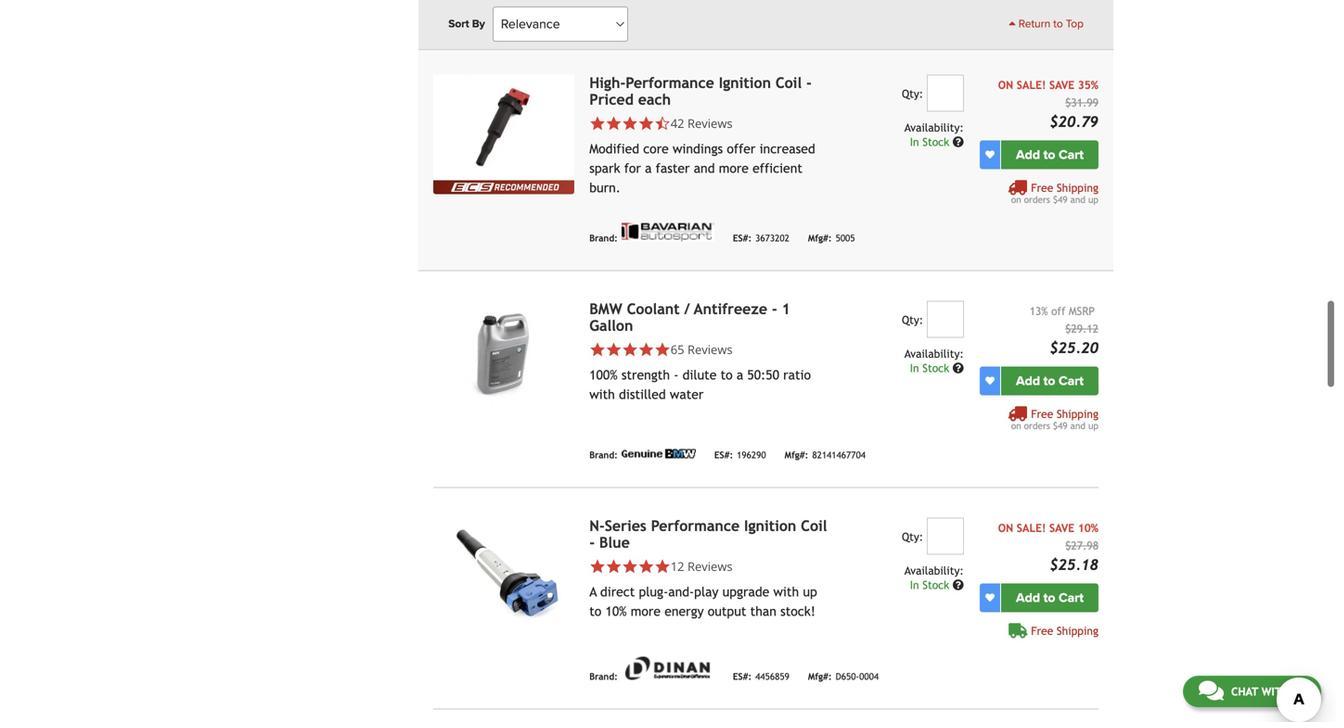 Task type: describe. For each thing, give the bounding box(es) containing it.
1 shipping from the top
[[1057, 181, 1099, 194]]

a
[[590, 585, 597, 600]]

reviews for /
[[688, 341, 733, 358]]

and-
[[668, 585, 694, 600]]

by
[[472, 17, 485, 31]]

sort by
[[448, 17, 485, 31]]

1 12 reviews link from the left
[[590, 559, 829, 575]]

ecs tuning recommends this product. image
[[434, 180, 575, 194]]

in stock for bmw coolant / antifreeze - 1 gallon
[[910, 362, 953, 375]]

bmw
[[590, 301, 623, 318]]

save for $25.18
[[1050, 522, 1075, 535]]

stock for high-performance ignition coil - priced each
[[923, 135, 950, 148]]

upgrade
[[723, 585, 770, 600]]

cart for $20.79
[[1059, 147, 1084, 163]]

1
[[782, 301, 791, 318]]

- inside bmw coolant / antifreeze - 1 gallon
[[772, 301, 777, 318]]

return
[[1019, 17, 1051, 31]]

on for $20.79
[[998, 78, 1014, 91]]

65 reviews
[[671, 341, 733, 358]]

qty: for bmw coolant / antifreeze - 1 gallon
[[902, 314, 924, 327]]

reviews for performance
[[688, 559, 733, 575]]

star image up direct
[[622, 559, 638, 575]]

2 vertical spatial and
[[1071, 421, 1086, 431]]

bavarian autosport - corporate logo image
[[622, 223, 714, 242]]

add to wish list image for $25.18's add to cart button
[[986, 594, 995, 603]]

/
[[684, 301, 690, 318]]

bmw coolant / antifreeze - 1 gallon
[[590, 301, 791, 334]]

on sale!                         save 35% $31.99 $20.79
[[998, 78, 1099, 130]]

to inside "100% strength - dilute to a 50:50 ratio with distilled water"
[[721, 368, 733, 383]]

us
[[1293, 686, 1306, 699]]

with inside a direct plug-and-play upgrade with up to 10% more energy output than stock!
[[774, 585, 799, 600]]

2 add to cart button from the top
[[1001, 367, 1099, 396]]

to inside return to top "link"
[[1054, 17, 1063, 31]]

off
[[1052, 305, 1066, 318]]

modified
[[590, 141, 639, 156]]

ignition inside high-performance ignition coil - priced each
[[719, 74, 771, 91]]

1 free shipping on orders $49 and up from the top
[[1011, 181, 1099, 205]]

save for $20.79
[[1050, 78, 1075, 91]]

in for bmw coolant / antifreeze - 1 gallon
[[910, 362, 919, 375]]

burn.
[[590, 180, 621, 195]]

blue
[[599, 534, 630, 552]]

stock for bmw coolant / antifreeze - 1 gallon
[[923, 362, 950, 375]]

1 orders from the top
[[1024, 194, 1051, 205]]

spark
[[590, 161, 620, 176]]

stock for n-series performance ignition coil - blue
[[923, 579, 950, 592]]

offer
[[727, 141, 756, 156]]

$31.99
[[1066, 96, 1099, 109]]

sort
[[448, 17, 469, 31]]

performance inside high-performance ignition coil - priced each
[[626, 74, 715, 91]]

mfg#: d650-0004
[[808, 672, 879, 683]]

distilled
[[619, 387, 666, 402]]

1 vertical spatial up
[[1089, 421, 1099, 431]]

to down $20.79
[[1044, 147, 1056, 163]]

energy
[[665, 604, 704, 619]]

on for $25.18
[[998, 522, 1014, 535]]

add to cart button for $25.18
[[1001, 584, 1099, 613]]

add for $25.18
[[1016, 591, 1040, 606]]

4456859
[[756, 672, 790, 683]]

plug-
[[639, 585, 668, 600]]

star image down blue
[[606, 559, 622, 575]]

water
[[670, 387, 704, 402]]

comments image
[[1199, 680, 1224, 703]]

- inside high-performance ignition coil - priced each
[[807, 74, 812, 91]]

strength
[[622, 368, 670, 383]]

question circle image for high-performance ignition coil - priced each
[[953, 136, 964, 147]]

2 add from the top
[[1016, 373, 1040, 389]]

- inside n-series performance ignition coil - blue
[[590, 534, 595, 552]]

top
[[1066, 17, 1084, 31]]

chat
[[1231, 686, 1259, 699]]

5005
[[836, 233, 855, 244]]

mfg#: 82141467704
[[785, 450, 866, 461]]

100%
[[590, 368, 618, 383]]

high-performance ignition coil - priced each
[[590, 74, 812, 108]]

es#: 3673202
[[733, 233, 790, 244]]

core
[[643, 141, 669, 156]]

stock!
[[781, 604, 816, 619]]

3 free from the top
[[1031, 625, 1054, 638]]

brand: for bmw
[[590, 450, 618, 461]]

42 reviews
[[671, 115, 733, 132]]

add to cart for $25.18
[[1016, 591, 1084, 606]]

42
[[671, 115, 685, 132]]

direct
[[600, 585, 635, 600]]

high-performance ignition coil - priced each link
[[590, 74, 812, 108]]

add to wish list image for second add to cart button
[[986, 377, 995, 386]]

qty: for n-series performance ignition coil - blue
[[902, 531, 924, 544]]

coolant
[[627, 301, 680, 318]]

chat with us link
[[1183, 677, 1322, 708]]

to down $25.20
[[1044, 373, 1056, 389]]

0004
[[860, 672, 879, 683]]

in stock for high-performance ignition coil - priced each
[[910, 135, 953, 148]]

es#: 196290
[[714, 450, 766, 461]]

1 42 reviews link from the left
[[590, 115, 829, 132]]

es#: 4456859
[[733, 672, 790, 683]]

antifreeze
[[694, 301, 768, 318]]

es#4456859 - d650-0004 - n-series performance ignition coil - blue - a direct plug-and-play upgrade with up to 10% more energy output than stock! - dinan - bmw mini image
[[434, 518, 575, 624]]

12 reviews
[[671, 559, 733, 575]]

reviews for ignition
[[688, 115, 733, 132]]

1 free from the top
[[1031, 181, 1054, 194]]

$20.79
[[1050, 113, 1099, 130]]

82141467704
[[812, 450, 866, 461]]

a direct plug-and-play upgrade with up to 10% more energy output than stock!
[[590, 585, 817, 619]]

3 shipping from the top
[[1057, 625, 1099, 638]]

13% off msrp $29.12 $25.20
[[1030, 305, 1099, 357]]

brand: for high-
[[590, 233, 618, 244]]

dilute
[[683, 368, 717, 383]]

2 free from the top
[[1031, 408, 1054, 421]]

65
[[671, 341, 685, 358]]

question circle image
[[953, 580, 964, 591]]

es#: for /
[[714, 450, 733, 461]]

and inside modified core windings offer increased spark for a faster and more efficient burn.
[[694, 161, 715, 176]]

free shipping
[[1031, 625, 1099, 638]]

add to cart button for $20.79
[[1001, 140, 1099, 169]]

efficient
[[753, 161, 803, 176]]

output
[[708, 604, 747, 619]]

2 add to cart from the top
[[1016, 373, 1084, 389]]

windings
[[673, 141, 723, 156]]

add to wish list image
[[986, 150, 995, 159]]

schwaben - corporate logo image
[[622, 4, 677, 15]]

mfg#: for bmw coolant / antifreeze - 1 gallon
[[785, 450, 809, 461]]

more for each
[[719, 161, 749, 176]]

2 42 reviews link from the left
[[671, 115, 733, 132]]

sale! for $20.79
[[1017, 78, 1046, 91]]

mfg#: 5005
[[808, 233, 855, 244]]

1 on from the top
[[1011, 194, 1022, 205]]

increased
[[760, 141, 815, 156]]

with inside the chat with us link
[[1262, 686, 1289, 699]]

1 vertical spatial and
[[1071, 194, 1086, 205]]

modified core windings offer increased spark for a faster and more efficient burn.
[[590, 141, 815, 195]]

2 cart from the top
[[1059, 373, 1084, 389]]

more for blue
[[631, 604, 661, 619]]

d650-
[[836, 672, 860, 683]]

- inside "100% strength - dilute to a 50:50 ratio with distilled water"
[[674, 368, 679, 383]]

to up free shipping
[[1044, 591, 1056, 606]]

high-
[[590, 74, 626, 91]]

series
[[605, 518, 647, 535]]

question circle image for bmw coolant / antifreeze - 1 gallon
[[953, 363, 964, 374]]

ratio
[[783, 368, 811, 383]]

msrp
[[1069, 305, 1095, 318]]

196290
[[737, 450, 766, 461]]

add for $20.79
[[1016, 147, 1040, 163]]



Task type: locate. For each thing, give the bounding box(es) containing it.
add to wish list image
[[986, 377, 995, 386], [986, 594, 995, 603]]

1 vertical spatial reviews
[[688, 341, 733, 358]]

question circle image
[[953, 136, 964, 147], [953, 363, 964, 374]]

2 save from the top
[[1050, 522, 1075, 535]]

0 horizontal spatial more
[[631, 604, 661, 619]]

with inside "100% strength - dilute to a 50:50 ratio with distilled water"
[[590, 387, 615, 402]]

mfg#: left 82141467704
[[785, 450, 809, 461]]

0 vertical spatial on
[[998, 78, 1014, 91]]

42 reviews link
[[590, 115, 829, 132], [671, 115, 733, 132]]

free down $25.20
[[1031, 408, 1054, 421]]

to left top
[[1054, 17, 1063, 31]]

3 add to cart from the top
[[1016, 591, 1084, 606]]

availability: for bmw coolant / antifreeze - 1 gallon
[[905, 347, 964, 360]]

2 in from the top
[[910, 362, 919, 375]]

to
[[1054, 17, 1063, 31], [1044, 147, 1056, 163], [721, 368, 733, 383], [1044, 373, 1056, 389], [1044, 591, 1056, 606], [590, 604, 602, 619]]

10% down direct
[[606, 604, 627, 619]]

1 vertical spatial with
[[774, 585, 799, 600]]

on sale!                         save 10% $27.98 $25.18
[[998, 522, 1099, 574]]

1 vertical spatial in
[[910, 362, 919, 375]]

save inside on sale!                         save 10% $27.98 $25.18
[[1050, 522, 1075, 535]]

1 sale! from the top
[[1017, 78, 1046, 91]]

shipping down $20.79
[[1057, 181, 1099, 194]]

1 vertical spatial shipping
[[1057, 408, 1099, 421]]

- up increased
[[807, 74, 812, 91]]

10% inside on sale!                         save 10% $27.98 $25.18
[[1078, 522, 1099, 535]]

0 vertical spatial free
[[1031, 181, 1054, 194]]

cart down $25.18
[[1059, 591, 1084, 606]]

to right dilute
[[721, 368, 733, 383]]

1 vertical spatial free
[[1031, 408, 1054, 421]]

3 in from the top
[[910, 579, 919, 592]]

coil down mfg#: 82141467704
[[801, 518, 827, 535]]

cart for $25.18
[[1059, 591, 1084, 606]]

0 vertical spatial question circle image
[[953, 136, 964, 147]]

a
[[645, 161, 652, 176], [737, 368, 744, 383]]

add to cart down $25.20
[[1016, 373, 1084, 389]]

0 vertical spatial orders
[[1024, 194, 1051, 205]]

3 availability: from the top
[[905, 565, 964, 578]]

1 vertical spatial add to cart
[[1016, 373, 1084, 389]]

more down plug-
[[631, 604, 661, 619]]

ignition inside n-series performance ignition coil - blue
[[744, 518, 797, 535]]

save left the 35%
[[1050, 78, 1075, 91]]

and down $20.79
[[1071, 194, 1086, 205]]

1 65 reviews link from the left
[[590, 341, 829, 358]]

shipping
[[1057, 181, 1099, 194], [1057, 408, 1099, 421], [1057, 625, 1099, 638]]

with
[[590, 387, 615, 402], [774, 585, 799, 600], [1262, 686, 1289, 699]]

shipping down $25.18
[[1057, 625, 1099, 638]]

2 vertical spatial add
[[1016, 591, 1040, 606]]

$49 down $20.79
[[1053, 194, 1068, 205]]

$29.12
[[1066, 322, 1099, 335]]

and down windings
[[694, 161, 715, 176]]

1 vertical spatial es#:
[[714, 450, 733, 461]]

2 12 reviews link from the left
[[671, 559, 733, 575]]

brand: left genuine bmw - corporate logo
[[590, 450, 618, 461]]

es#3673202 - 5005 - high-performance ignition coil - priced each  - modified core windings offer increased spark for a faster and more efficient burn. - bavarian autosport - bmw mini image
[[434, 75, 575, 180]]

$25.18
[[1050, 557, 1099, 574]]

2 on from the top
[[998, 522, 1014, 535]]

return to top link
[[1009, 16, 1084, 32]]

add
[[1016, 147, 1040, 163], [1016, 373, 1040, 389], [1016, 591, 1040, 606]]

up
[[1089, 194, 1099, 205], [1089, 421, 1099, 431], [803, 585, 817, 600]]

0 vertical spatial add to cart button
[[1001, 140, 1099, 169]]

0 vertical spatial cart
[[1059, 147, 1084, 163]]

2 brand: from the top
[[590, 233, 618, 244]]

1 cart from the top
[[1059, 147, 1084, 163]]

free shipping on orders $49 and up down $25.20
[[1011, 408, 1099, 431]]

es#: left 196290
[[714, 450, 733, 461]]

es#: left 3673202
[[733, 233, 752, 244]]

1 vertical spatial $49
[[1053, 421, 1068, 431]]

2 vertical spatial reviews
[[688, 559, 733, 575]]

add to cart down $20.79
[[1016, 147, 1084, 163]]

None number field
[[927, 75, 964, 112], [927, 301, 964, 338], [927, 518, 964, 555], [927, 75, 964, 112], [927, 301, 964, 338], [927, 518, 964, 555]]

1 horizontal spatial 10%
[[1078, 522, 1099, 535]]

3 reviews from the top
[[688, 559, 733, 575]]

availability: for n-series performance ignition coil - blue
[[905, 565, 964, 578]]

1 vertical spatial 10%
[[606, 604, 627, 619]]

0 vertical spatial free shipping on orders $49 and up
[[1011, 181, 1099, 205]]

with down 100%
[[590, 387, 615, 402]]

0 vertical spatial coil
[[776, 74, 802, 91]]

0 vertical spatial add to cart
[[1016, 147, 1084, 163]]

1 in from the top
[[910, 135, 919, 148]]

1 vertical spatial add to cart button
[[1001, 367, 1099, 396]]

2 vertical spatial add to cart
[[1016, 591, 1084, 606]]

star image down priced
[[590, 115, 606, 132]]

up inside a direct plug-and-play upgrade with up to 10% more energy output than stock!
[[803, 585, 817, 600]]

0 vertical spatial in
[[910, 135, 919, 148]]

2 sale! from the top
[[1017, 522, 1046, 535]]

1 in stock from the top
[[910, 135, 953, 148]]

2 vertical spatial in stock
[[910, 579, 953, 592]]

1 vertical spatial mfg#:
[[785, 450, 809, 461]]

4 brand: from the top
[[590, 672, 618, 683]]

with left us
[[1262, 686, 1289, 699]]

0 vertical spatial ignition
[[719, 74, 771, 91]]

1 vertical spatial on
[[1011, 421, 1022, 431]]

reviews
[[688, 115, 733, 132], [688, 341, 733, 358], [688, 559, 733, 575]]

1 vertical spatial question circle image
[[953, 363, 964, 374]]

save
[[1050, 78, 1075, 91], [1050, 522, 1075, 535]]

3673202
[[756, 233, 790, 244]]

add to cart
[[1016, 147, 1084, 163], [1016, 373, 1084, 389], [1016, 591, 1084, 606]]

2 add to wish list image from the top
[[986, 594, 995, 603]]

caret up image
[[1009, 18, 1016, 29]]

35%
[[1078, 78, 1099, 91]]

1 horizontal spatial with
[[774, 585, 799, 600]]

-
[[807, 74, 812, 91], [772, 301, 777, 318], [674, 368, 679, 383], [590, 534, 595, 552]]

each
[[638, 91, 671, 108]]

1 add to cart button from the top
[[1001, 140, 1099, 169]]

2 vertical spatial cart
[[1059, 591, 1084, 606]]

up down $20.79
[[1089, 194, 1099, 205]]

availability:
[[905, 121, 964, 134], [905, 347, 964, 360], [905, 565, 964, 578]]

1 save from the top
[[1050, 78, 1075, 91]]

save up $27.98
[[1050, 522, 1075, 535]]

orders down $25.20
[[1024, 421, 1051, 431]]

3 add from the top
[[1016, 591, 1040, 606]]

- left the '1'
[[772, 301, 777, 318]]

- left blue
[[590, 534, 595, 552]]

1 availability: from the top
[[905, 121, 964, 134]]

0 horizontal spatial a
[[645, 161, 652, 176]]

0 vertical spatial with
[[590, 387, 615, 402]]

more inside a direct plug-and-play upgrade with up to 10% more energy output than stock!
[[631, 604, 661, 619]]

sale! inside on sale!                         save 10% $27.98 $25.18
[[1017, 522, 1046, 535]]

0 vertical spatial save
[[1050, 78, 1075, 91]]

half star image
[[654, 115, 671, 132]]

to inside a direct plug-and-play upgrade with up to 10% more energy output than stock!
[[590, 604, 602, 619]]

0 vertical spatial shipping
[[1057, 181, 1099, 194]]

mfg#: for n-series performance ignition coil - blue
[[808, 672, 832, 683]]

on
[[1011, 194, 1022, 205], [1011, 421, 1022, 431]]

1 vertical spatial coil
[[801, 518, 827, 535]]

1 stock from the top
[[923, 135, 950, 148]]

2 horizontal spatial with
[[1262, 686, 1289, 699]]

1 vertical spatial in stock
[[910, 362, 953, 375]]

0 vertical spatial mfg#:
[[808, 233, 832, 244]]

$27.98
[[1066, 539, 1099, 552]]

1 vertical spatial sale!
[[1017, 522, 1046, 535]]

add to cart button down $20.79
[[1001, 140, 1099, 169]]

12
[[671, 559, 685, 575]]

10% up $27.98
[[1078, 522, 1099, 535]]

2 shipping from the top
[[1057, 408, 1099, 421]]

add right add to wish list icon on the right of the page
[[1016, 147, 1040, 163]]

sale!
[[1017, 78, 1046, 91], [1017, 522, 1046, 535]]

star image up plug-
[[638, 559, 654, 575]]

2 question circle image from the top
[[953, 363, 964, 374]]

1 $49 from the top
[[1053, 194, 1068, 205]]

2 vertical spatial mfg#:
[[808, 672, 832, 683]]

performance inside n-series performance ignition coil - blue
[[651, 518, 740, 535]]

add to cart for $20.79
[[1016, 147, 1084, 163]]

bmw coolant / antifreeze - 1 gallon link
[[590, 301, 791, 334]]

1 on from the top
[[998, 78, 1014, 91]]

brand: left the "schwaben - corporate logo"
[[590, 7, 618, 17]]

add to cart up free shipping
[[1016, 591, 1084, 606]]

brand: left 'dinan - corporate logo'
[[590, 672, 618, 683]]

star image
[[590, 115, 606, 132], [590, 342, 606, 358], [606, 559, 622, 575], [622, 559, 638, 575], [638, 559, 654, 575]]

1 horizontal spatial a
[[737, 368, 744, 383]]

free down $20.79
[[1031, 181, 1054, 194]]

to down a
[[590, 604, 602, 619]]

on inside on sale!                         save 10% $27.98 $25.18
[[998, 522, 1014, 535]]

up down $25.20
[[1089, 421, 1099, 431]]

ignition up 42 reviews
[[719, 74, 771, 91]]

sale! for $25.18
[[1017, 522, 1046, 535]]

1 reviews from the top
[[688, 115, 733, 132]]

for
[[624, 161, 641, 176]]

2 orders from the top
[[1024, 421, 1051, 431]]

2 $49 from the top
[[1053, 421, 1068, 431]]

a left 50:50
[[737, 368, 744, 383]]

0 vertical spatial $49
[[1053, 194, 1068, 205]]

dinan - corporate logo image
[[622, 657, 714, 681]]

1 vertical spatial save
[[1050, 522, 1075, 535]]

1 question circle image from the top
[[953, 136, 964, 147]]

2 vertical spatial qty:
[[902, 531, 924, 544]]

2 qty: from the top
[[902, 314, 924, 327]]

n-series performance ignition coil - blue link
[[590, 518, 827, 552]]

orders
[[1024, 194, 1051, 205], [1024, 421, 1051, 431]]

13%
[[1030, 305, 1048, 318]]

1 add from the top
[[1016, 147, 1040, 163]]

free down $25.18
[[1031, 625, 1054, 638]]

0 vertical spatial on
[[1011, 194, 1022, 205]]

0 vertical spatial a
[[645, 161, 652, 176]]

priced
[[590, 91, 634, 108]]

1 add to cart from the top
[[1016, 147, 1084, 163]]

es#:
[[733, 233, 752, 244], [714, 450, 733, 461], [733, 672, 752, 683]]

2 vertical spatial up
[[803, 585, 817, 600]]

0 vertical spatial add
[[1016, 147, 1040, 163]]

add to cart button
[[1001, 140, 1099, 169], [1001, 367, 1099, 396], [1001, 584, 1099, 613]]

10%
[[1078, 522, 1099, 535], [606, 604, 627, 619]]

free shipping on orders $49 and up down $20.79
[[1011, 181, 1099, 205]]

10% inside a direct plug-and-play upgrade with up to 10% more energy output than stock!
[[606, 604, 627, 619]]

a right the for at the left
[[645, 161, 652, 176]]

return to top
[[1016, 17, 1084, 31]]

cart down $20.79
[[1059, 147, 1084, 163]]

add up free shipping
[[1016, 591, 1040, 606]]

$25.20
[[1050, 339, 1099, 357]]

2 vertical spatial availability:
[[905, 565, 964, 578]]

0 vertical spatial reviews
[[688, 115, 733, 132]]

star image up 100%
[[590, 342, 606, 358]]

1 vertical spatial add to wish list image
[[986, 594, 995, 603]]

qty:
[[902, 87, 924, 100], [902, 314, 924, 327], [902, 531, 924, 544]]

n-series performance ignition coil - blue
[[590, 518, 827, 552]]

save inside on sale!                         save 35% $31.99 $20.79
[[1050, 78, 1075, 91]]

1 vertical spatial more
[[631, 604, 661, 619]]

star image inside 65 reviews "link"
[[590, 342, 606, 358]]

ignition
[[719, 74, 771, 91], [744, 518, 797, 535]]

1 vertical spatial qty:
[[902, 314, 924, 327]]

1 vertical spatial availability:
[[905, 347, 964, 360]]

2 vertical spatial shipping
[[1057, 625, 1099, 638]]

up up stock!
[[803, 585, 817, 600]]

0 vertical spatial stock
[[923, 135, 950, 148]]

coil up increased
[[776, 74, 802, 91]]

mfg#: for high-performance ignition coil - priced each
[[808, 233, 832, 244]]

2 in stock from the top
[[910, 362, 953, 375]]

0 vertical spatial in stock
[[910, 135, 953, 148]]

$49
[[1053, 194, 1068, 205], [1053, 421, 1068, 431]]

1 vertical spatial a
[[737, 368, 744, 383]]

0 vertical spatial performance
[[626, 74, 715, 91]]

65 reviews link
[[590, 341, 829, 358], [671, 341, 733, 358]]

1 vertical spatial performance
[[651, 518, 740, 535]]

2 vertical spatial free
[[1031, 625, 1054, 638]]

1 vertical spatial ignition
[[744, 518, 797, 535]]

1 vertical spatial stock
[[923, 362, 950, 375]]

2 free shipping on orders $49 and up from the top
[[1011, 408, 1099, 431]]

coil inside high-performance ignition coil - priced each
[[776, 74, 802, 91]]

and down $25.20
[[1071, 421, 1086, 431]]

1 horizontal spatial more
[[719, 161, 749, 176]]

es#196290 - 82141467704 - bmw coolant / antifreeze - 1 gallon - 100% strength - dilute to a 50:50 ratio with distilled water - genuine bmw - bmw image
[[434, 301, 575, 407]]

coil inside n-series performance ignition coil - blue
[[801, 518, 827, 535]]

star image
[[606, 115, 622, 132], [622, 115, 638, 132], [638, 115, 654, 132], [606, 342, 622, 358], [622, 342, 638, 358], [638, 342, 654, 358], [654, 342, 671, 358], [590, 559, 606, 575], [654, 559, 671, 575]]

- up the water
[[674, 368, 679, 383]]

0 vertical spatial 10%
[[1078, 522, 1099, 535]]

1 vertical spatial cart
[[1059, 373, 1084, 389]]

cart down $25.20
[[1059, 373, 1084, 389]]

100% strength - dilute to a 50:50 ratio with distilled water
[[590, 368, 811, 402]]

2 65 reviews link from the left
[[671, 341, 733, 358]]

brand: for n-
[[590, 672, 618, 683]]

sale! inside on sale!                         save 35% $31.99 $20.79
[[1017, 78, 1046, 91]]

0 vertical spatial more
[[719, 161, 749, 176]]

3 in stock from the top
[[910, 579, 953, 592]]

performance
[[626, 74, 715, 91], [651, 518, 740, 535]]

reviews up play
[[688, 559, 733, 575]]

mfg#:
[[808, 233, 832, 244], [785, 450, 809, 461], [808, 672, 832, 683]]

orders down $20.79
[[1024, 194, 1051, 205]]

2 vertical spatial es#:
[[733, 672, 752, 683]]

brand: down burn.
[[590, 233, 618, 244]]

1 qty: from the top
[[902, 87, 924, 100]]

0 vertical spatial availability:
[[905, 121, 964, 134]]

1 vertical spatial orders
[[1024, 421, 1051, 431]]

mfg#: left the d650-
[[808, 672, 832, 683]]

on
[[998, 78, 1014, 91], [998, 522, 1014, 535]]

shipping down $25.20
[[1057, 408, 1099, 421]]

0 horizontal spatial 10%
[[606, 604, 627, 619]]

performance up 12 reviews
[[651, 518, 740, 535]]

50:50
[[747, 368, 780, 383]]

3 stock from the top
[[923, 579, 950, 592]]

2 on from the top
[[1011, 421, 1022, 431]]

3 cart from the top
[[1059, 591, 1084, 606]]

genuine bmw - corporate logo image
[[622, 449, 696, 459]]

in for n-series performance ignition coil - blue
[[910, 579, 919, 592]]

2 vertical spatial in
[[910, 579, 919, 592]]

2 vertical spatial stock
[[923, 579, 950, 592]]

1 vertical spatial on
[[998, 522, 1014, 535]]

a inside modified core windings offer increased spark for a faster and more efficient burn.
[[645, 161, 652, 176]]

$49 down $25.20
[[1053, 421, 1068, 431]]

more
[[719, 161, 749, 176], [631, 604, 661, 619]]

coil
[[776, 74, 802, 91], [801, 518, 827, 535]]

a inside "100% strength - dilute to a 50:50 ratio with distilled water"
[[737, 368, 744, 383]]

qty: for high-performance ignition coil - priced each
[[902, 87, 924, 100]]

1 vertical spatial free shipping on orders $49 and up
[[1011, 408, 1099, 431]]

with up stock!
[[774, 585, 799, 600]]

3 qty: from the top
[[902, 531, 924, 544]]

in for high-performance ignition coil - priced each
[[910, 135, 919, 148]]

es#: left 4456859
[[733, 672, 752, 683]]

0 vertical spatial sale!
[[1017, 78, 1046, 91]]

1 vertical spatial add
[[1016, 373, 1040, 389]]

1 add to wish list image from the top
[[986, 377, 995, 386]]

add to cart button up free shipping
[[1001, 584, 1099, 613]]

gallon
[[590, 317, 633, 334]]

2 availability: from the top
[[905, 347, 964, 360]]

0 vertical spatial add to wish list image
[[986, 377, 995, 386]]

n-
[[590, 518, 605, 535]]

2 vertical spatial add to cart button
[[1001, 584, 1099, 613]]

0 vertical spatial up
[[1089, 194, 1099, 205]]

es#: for ignition
[[733, 233, 752, 244]]

on inside on sale!                         save 35% $31.99 $20.79
[[998, 78, 1014, 91]]

and
[[694, 161, 715, 176], [1071, 194, 1086, 205], [1071, 421, 1086, 431]]

2 vertical spatial with
[[1262, 686, 1289, 699]]

0 vertical spatial es#:
[[733, 233, 752, 244]]

0 vertical spatial and
[[694, 161, 715, 176]]

1 brand: from the top
[[590, 7, 618, 17]]

free
[[1031, 181, 1054, 194], [1031, 408, 1054, 421], [1031, 625, 1054, 638]]

2 stock from the top
[[923, 362, 950, 375]]

es#: for performance
[[733, 672, 752, 683]]

more inside modified core windings offer increased spark for a faster and more efficient burn.
[[719, 161, 749, 176]]

add to cart button down $25.20
[[1001, 367, 1099, 396]]

faster
[[656, 161, 690, 176]]

reviews up dilute
[[688, 341, 733, 358]]

3 add to cart button from the top
[[1001, 584, 1099, 613]]

2 reviews from the top
[[688, 341, 733, 358]]

in stock
[[910, 135, 953, 148], [910, 362, 953, 375], [910, 579, 953, 592]]

add down 13% off msrp $29.12 $25.20
[[1016, 373, 1040, 389]]

ignition up upgrade
[[744, 518, 797, 535]]

0 horizontal spatial with
[[590, 387, 615, 402]]

play
[[694, 585, 719, 600]]

more down 'offer'
[[719, 161, 749, 176]]

availability: for high-performance ignition coil - priced each
[[905, 121, 964, 134]]

3 brand: from the top
[[590, 450, 618, 461]]

than
[[750, 604, 777, 619]]

mfg#: left 5005
[[808, 233, 832, 244]]

0 vertical spatial qty:
[[902, 87, 924, 100]]

in stock for n-series performance ignition coil - blue
[[910, 579, 953, 592]]

chat with us
[[1231, 686, 1306, 699]]

performance up 42
[[626, 74, 715, 91]]

reviews up windings
[[688, 115, 733, 132]]



Task type: vqa. For each thing, say whether or not it's contained in the screenshot.
car inside the ECS loves helping you make your car all it can be; that's why we've put all the top of the line performance parts for your F87 M2C together in one place. This list, compiled by our own BMW gurus, is everything you need
no



